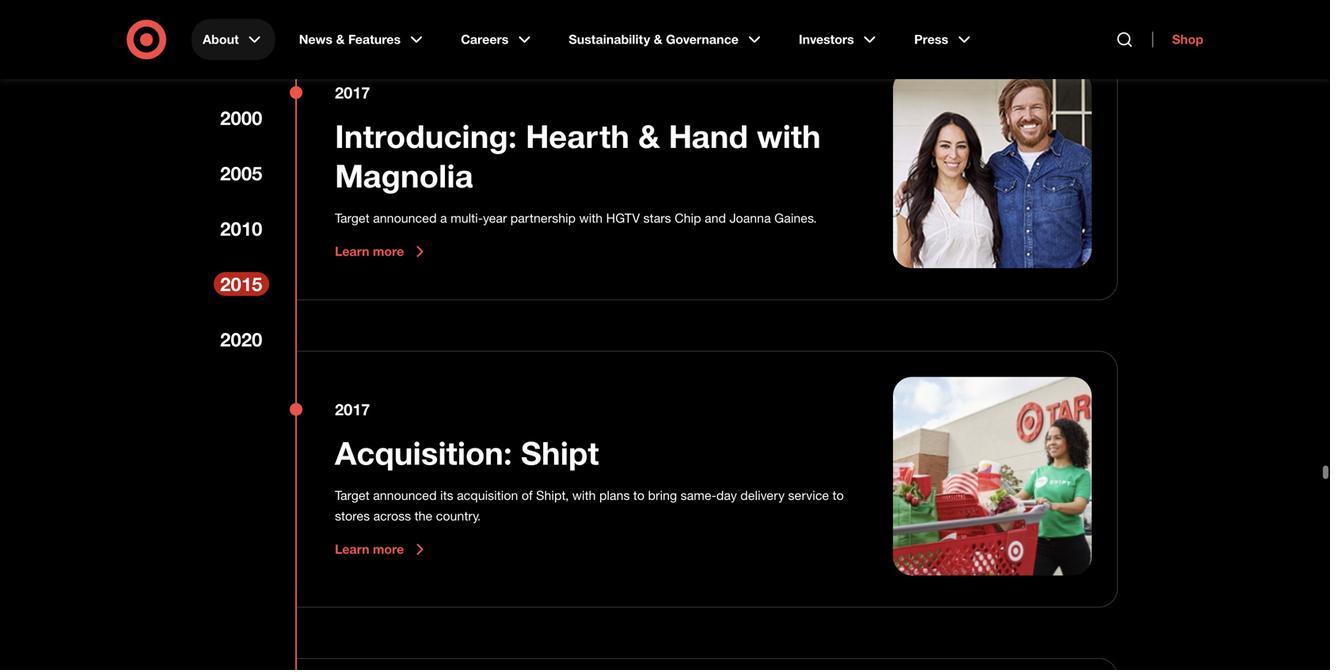 Task type: describe. For each thing, give the bounding box(es) containing it.
press
[[915, 32, 949, 47]]

news
[[299, 32, 333, 47]]

2017 for introducing: hearth & hand with magnolia
[[335, 83, 370, 102]]

shipt,
[[536, 489, 569, 504]]

learn more for introducing: hearth & hand with magnolia
[[335, 244, 404, 260]]

learn for acquisition: shipt
[[335, 542, 370, 558]]

service
[[789, 489, 829, 504]]

& for features
[[336, 32, 345, 47]]

acquisition
[[457, 489, 518, 504]]

about link
[[192, 19, 275, 60]]

with inside "introducing: hearth & hand with magnolia"
[[757, 117, 821, 156]]

gaines.
[[775, 211, 817, 226]]

multi-
[[451, 211, 483, 226]]

target announced a multi-year partnership with hgtv stars chip and joanna gaines.
[[335, 211, 817, 226]]

same-
[[681, 489, 717, 504]]

a man and woman posing for a picture image
[[893, 70, 1092, 269]]

learn more for acquisition: shipt
[[335, 542, 404, 558]]

hand
[[669, 117, 748, 156]]

sustainability & governance link
[[558, 19, 775, 60]]

of
[[522, 489, 533, 504]]

learn more button for introducing: hearth & hand with magnolia
[[335, 243, 430, 262]]

across
[[374, 509, 411, 525]]

hearth
[[526, 117, 630, 156]]

magnolia
[[335, 157, 473, 195]]

about
[[203, 32, 239, 47]]

a
[[440, 211, 447, 226]]

learn for introducing: hearth & hand with magnolia
[[335, 244, 370, 260]]

stores
[[335, 509, 370, 525]]

introducing: hearth & hand with magnolia button
[[335, 117, 855, 196]]

joanna
[[730, 211, 771, 226]]

2017 for acquisition: shipt
[[335, 401, 370, 420]]

a person carrying a cart of food image
[[893, 377, 1092, 576]]

1 to from the left
[[634, 489, 645, 504]]

features
[[348, 32, 401, 47]]

hgtv
[[606, 211, 640, 226]]

year
[[483, 211, 507, 226]]

introducing:
[[335, 117, 517, 156]]

news & features link
[[288, 19, 437, 60]]

acquisition: shipt
[[335, 434, 599, 473]]

with for introducing: hearth & hand with magnolia
[[579, 211, 603, 226]]

announced for introducing: hearth & hand with magnolia
[[373, 211, 437, 226]]

acquisition: shipt button
[[335, 434, 599, 473]]



Task type: vqa. For each thing, say whether or not it's contained in the screenshot.
1st to from the right
yes



Task type: locate. For each thing, give the bounding box(es) containing it.
0 vertical spatial learn
[[335, 244, 370, 260]]

1 vertical spatial learn more
[[335, 542, 404, 558]]

2 vertical spatial with
[[573, 489, 596, 504]]

partnership
[[511, 211, 576, 226]]

2 learn more button from the top
[[335, 541, 430, 560]]

1 vertical spatial target
[[335, 489, 370, 504]]

more down across
[[373, 542, 404, 558]]

2 learn more from the top
[[335, 542, 404, 558]]

target for acquisition: shipt
[[335, 489, 370, 504]]

2 announced from the top
[[373, 489, 437, 504]]

stars
[[644, 211, 671, 226]]

2 learn from the top
[[335, 542, 370, 558]]

0 vertical spatial more
[[373, 244, 404, 260]]

0 vertical spatial target
[[335, 211, 370, 226]]

delivery
[[741, 489, 785, 504]]

news & features
[[299, 32, 401, 47]]

its
[[440, 489, 454, 504]]

sustainability
[[569, 32, 651, 47]]

0 vertical spatial with
[[757, 117, 821, 156]]

& left the hand
[[639, 117, 660, 156]]

introducing: hearth & hand with magnolia
[[335, 117, 821, 195]]

2020 link
[[214, 328, 269, 352]]

1 more from the top
[[373, 244, 404, 260]]

target inside target announced its acquisition of shipt, with plans to bring same-day delivery service to stores across the country.
[[335, 489, 370, 504]]

2000 link
[[214, 106, 269, 130]]

1 vertical spatial with
[[579, 211, 603, 226]]

with for acquisition: shipt
[[573, 489, 596, 504]]

target announced its acquisition of shipt, with plans to bring same-day delivery service to stores across the country.
[[335, 489, 844, 525]]

2005 link
[[214, 162, 269, 185]]

1 learn more button from the top
[[335, 243, 430, 262]]

1 target from the top
[[335, 211, 370, 226]]

2015 link
[[214, 272, 269, 296]]

2 to from the left
[[833, 489, 844, 504]]

plans
[[600, 489, 630, 504]]

1 announced from the top
[[373, 211, 437, 226]]

with inside target announced its acquisition of shipt, with plans to bring same-day delivery service to stores across the country.
[[573, 489, 596, 504]]

& inside "introducing: hearth & hand with magnolia"
[[639, 117, 660, 156]]

1 learn more from the top
[[335, 244, 404, 260]]

announced
[[373, 211, 437, 226], [373, 489, 437, 504]]

0 horizontal spatial to
[[634, 489, 645, 504]]

day
[[717, 489, 737, 504]]

shop link
[[1153, 32, 1204, 48]]

investors link
[[788, 19, 891, 60]]

1 vertical spatial more
[[373, 542, 404, 558]]

more for acquisition: shipt
[[373, 542, 404, 558]]

2015
[[220, 273, 262, 296]]

0 vertical spatial learn more button
[[335, 243, 430, 262]]

target
[[335, 211, 370, 226], [335, 489, 370, 504]]

chip
[[675, 211, 701, 226]]

governance
[[666, 32, 739, 47]]

1 vertical spatial learn more button
[[335, 541, 430, 560]]

press link
[[904, 19, 985, 60]]

learn more button for acquisition: shipt
[[335, 541, 430, 560]]

1 vertical spatial 2017
[[335, 401, 370, 420]]

0 vertical spatial announced
[[373, 211, 437, 226]]

0 vertical spatial 2017
[[335, 83, 370, 102]]

& right news
[[336, 32, 345, 47]]

1 2017 from the top
[[335, 83, 370, 102]]

announced inside target announced its acquisition of shipt, with plans to bring same-day delivery service to stores across the country.
[[373, 489, 437, 504]]

announced for acquisition: shipt
[[373, 489, 437, 504]]

target up stores
[[335, 489, 370, 504]]

0 vertical spatial learn more
[[335, 244, 404, 260]]

1 vertical spatial announced
[[373, 489, 437, 504]]

shipt
[[521, 434, 599, 473]]

&
[[336, 32, 345, 47], [654, 32, 663, 47], [639, 117, 660, 156]]

to left bring
[[634, 489, 645, 504]]

learn more button down magnolia
[[335, 243, 430, 262]]

to
[[634, 489, 645, 504], [833, 489, 844, 504]]

2020
[[220, 328, 262, 351]]

acquisition:
[[335, 434, 512, 473]]

2 2017 from the top
[[335, 401, 370, 420]]

country.
[[436, 509, 481, 525]]

investors
[[799, 32, 854, 47]]

more for introducing: hearth & hand with magnolia
[[373, 244, 404, 260]]

1 horizontal spatial to
[[833, 489, 844, 504]]

announced up across
[[373, 489, 437, 504]]

2000
[[220, 107, 262, 129]]

& left governance on the top right
[[654, 32, 663, 47]]

& inside 'link'
[[336, 32, 345, 47]]

& for governance
[[654, 32, 663, 47]]

2017
[[335, 83, 370, 102], [335, 401, 370, 420]]

learn more
[[335, 244, 404, 260], [335, 542, 404, 558]]

2 target from the top
[[335, 489, 370, 504]]

and
[[705, 211, 726, 226]]

to right service
[[833, 489, 844, 504]]

target down magnolia
[[335, 211, 370, 226]]

bring
[[648, 489, 677, 504]]

the
[[415, 509, 433, 525]]

target for introducing: hearth & hand with magnolia
[[335, 211, 370, 226]]

sustainability & governance
[[569, 32, 739, 47]]

learn more button
[[335, 243, 430, 262], [335, 541, 430, 560]]

1 learn from the top
[[335, 244, 370, 260]]

2010
[[220, 217, 262, 240]]

careers link
[[450, 19, 545, 60]]

more down magnolia
[[373, 244, 404, 260]]

learn
[[335, 244, 370, 260], [335, 542, 370, 558]]

with
[[757, 117, 821, 156], [579, 211, 603, 226], [573, 489, 596, 504]]

2 more from the top
[[373, 542, 404, 558]]

learn more button down across
[[335, 541, 430, 560]]

shop
[[1173, 32, 1204, 47]]

1 vertical spatial learn
[[335, 542, 370, 558]]

careers
[[461, 32, 509, 47]]

more
[[373, 244, 404, 260], [373, 542, 404, 558]]

announced left a
[[373, 211, 437, 226]]

2010 link
[[214, 217, 269, 241]]

2005
[[220, 162, 262, 185]]



